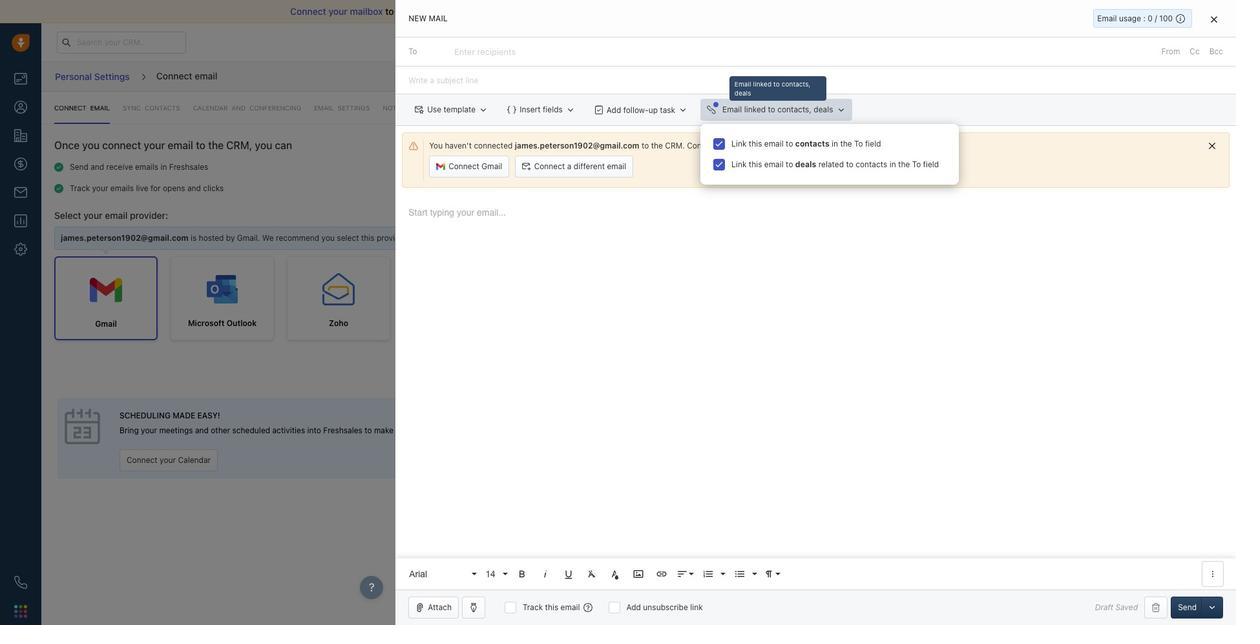 Task type: vqa. For each thing, say whether or not it's contained in the screenshot.
leftmost connect email
yes



Task type: describe. For each thing, give the bounding box(es) containing it.
meetings
[[159, 426, 193, 436]]

link for link this email to deals related to contacts in the to field
[[732, 160, 747, 169]]

email inside email linked to contacts, deals tooltip
[[735, 80, 751, 88]]

recommend
[[276, 233, 319, 243]]

connect right i
[[1004, 135, 1034, 144]]

to inside tooltip
[[774, 80, 780, 88]]

2 vertical spatial crm
[[1200, 197, 1217, 207]]

align image
[[677, 569, 688, 580]]

settings for phone settings
[[603, 104, 635, 112]]

sync contacts link
[[123, 92, 180, 124]]

you
[[429, 141, 443, 151]]

james.peterson1902@gmail.com is hosted by gmail. we recommend you select this provider.
[[61, 233, 409, 243]]

calendar and conferencing link
[[193, 92, 301, 124]]

enable
[[508, 6, 537, 17]]

attach button
[[409, 597, 459, 619]]

days
[[959, 37, 975, 46]]

i
[[1000, 135, 1002, 144]]

use template button
[[409, 99, 494, 121]]

freshsales inside scheduling made easy! bring your meetings and other scheduled activities into freshsales to make your day more productive.
[[323, 426, 362, 436]]

once you connect your email to the crm, you can tab panel
[[41, 92, 937, 341]]

api
[[446, 104, 456, 112]]

template
[[444, 105, 476, 114]]

/
[[1155, 14, 1157, 23]]

connect a different email button
[[515, 156, 633, 178]]

try
[[1105, 103, 1119, 114]]

calendar inside once you connect your email to the crm, you can tab panel
[[193, 104, 228, 112]]

contacts, inside tooltip
[[782, 80, 811, 88]]

this for link this email to contacts in the to field
[[749, 139, 762, 149]]

0 vertical spatial to
[[409, 47, 417, 56]]

phone element
[[8, 570, 34, 596]]

deals inside tooltip
[[735, 89, 751, 97]]

mail
[[429, 14, 448, 23]]

of
[[590, 6, 599, 17]]

and left enable
[[490, 6, 506, 17]]

connect gmail button
[[429, 156, 509, 178]]

email left sync
[[90, 104, 110, 112]]

paragraph format image
[[763, 569, 775, 580]]

email down underline (⌘u) icon
[[561, 603, 580, 613]]

2 horizontal spatial contacts
[[856, 160, 887, 169]]

how to connect microsoft 365 email to the crm link
[[955, 156, 1131, 165]]

1 vertical spatial deals
[[814, 105, 833, 114]]

how for how to connect microsoft 365 email to the crm
[[955, 156, 971, 165]]

1 horizontal spatial crm
[[1113, 156, 1131, 165]]

track for track this email
[[523, 603, 543, 613]]

provider:
[[130, 210, 168, 221]]

your right select
[[84, 210, 103, 221]]

fields
[[543, 105, 563, 114]]

send button
[[1171, 597, 1204, 619]]

your left mailbox
[[329, 6, 348, 17]]

resources:
[[1147, 103, 1192, 114]]

this inside once you connect your email to the crm, you can tab panel
[[361, 233, 375, 243]]

clicks
[[203, 183, 224, 193]]

0 vertical spatial field
[[865, 139, 881, 149]]

microsoft outlook link
[[171, 257, 274, 341]]

track this email
[[523, 603, 580, 613]]

connect left 'it'
[[687, 141, 718, 151]]

your inside dialog
[[773, 141, 790, 151]]

ends
[[923, 37, 939, 46]]

personal settings link
[[54, 66, 130, 87]]

now
[[727, 141, 742, 151]]

explore plans link
[[992, 34, 1057, 50]]

email settings link
[[314, 92, 370, 124]]

once
[[54, 140, 80, 151]]

bcc
[[1209, 47, 1223, 56]]

activities
[[272, 426, 305, 436]]

connect up 'sync contacts'
[[156, 70, 192, 81]]

0 vertical spatial with
[[1070, 135, 1086, 144]]

insert fields
[[520, 105, 563, 114]]

connect inside button
[[127, 455, 158, 465]]

it
[[720, 141, 725, 151]]

italic (⌘i) image
[[540, 569, 551, 580]]

email right my
[[1049, 135, 1068, 144]]

need help configuring your settings? try these resources:
[[945, 103, 1192, 114]]

link for link this email to contacts in the to field
[[732, 139, 747, 149]]

email right 365
[[1068, 156, 1088, 165]]

different
[[574, 162, 605, 171]]

Search your CRM... text field
[[57, 31, 186, 53]]

phone
[[576, 104, 599, 112]]

crm.
[[665, 141, 685, 151]]

email settings
[[314, 104, 370, 112]]

1 horizontal spatial you
[[255, 140, 272, 151]]

task
[[660, 105, 675, 115]]

0
[[1148, 14, 1153, 23]]

your
[[890, 37, 906, 46]]

ordered list image
[[703, 569, 714, 580]]

the inside tab panel
[[208, 140, 224, 151]]

more misc image
[[1207, 569, 1219, 580]]

opens
[[163, 183, 185, 193]]

day
[[414, 426, 427, 436]]

microsoft inside once you connect your email to the crm, you can tab panel
[[188, 319, 225, 329]]

connect inside button
[[449, 162, 479, 171]]

phone settings link
[[576, 92, 635, 124]]

should
[[973, 135, 998, 144]]

add for add follow-up task
[[607, 105, 621, 115]]

linked inside tooltip
[[753, 80, 772, 88]]

send
[[1087, 197, 1105, 207]]

and left the clicks
[[187, 183, 201, 193]]

by
[[226, 233, 235, 243]]

Enter recipients text field
[[454, 41, 518, 62]]

text color image
[[609, 569, 621, 580]]

trial
[[908, 37, 921, 46]]

why should i connect my email with the crm?
[[955, 135, 1123, 144]]

2-
[[539, 6, 548, 17]]

calendar inside button
[[178, 455, 211, 465]]

deliverability
[[433, 6, 487, 17]]

email linked to contacts, deals tooltip
[[729, 73, 826, 101]]

sync contacts
[[123, 104, 180, 112]]

:
[[1143, 14, 1146, 23]]

your left settings?
[[1042, 103, 1061, 114]]

past
[[1002, 176, 1018, 186]]

send for send
[[1178, 603, 1197, 613]]

unordered list image
[[734, 569, 746, 580]]

to inside scheduling made easy! bring your meetings and other scheduled activities into freshsales to make your day more productive.
[[365, 426, 372, 436]]

custom
[[998, 197, 1025, 207]]

gmail.
[[237, 233, 260, 243]]

why should i connect my email with the crm? link
[[955, 135, 1123, 144]]

settings for email settings
[[338, 104, 370, 112]]

1 link
[[1137, 31, 1159, 53]]

your trial ends in 21 days
[[890, 37, 975, 46]]

dialog containing arial
[[396, 0, 1236, 626]]

email up opens
[[168, 140, 193, 151]]

way
[[548, 6, 565, 17]]

conferencing
[[250, 104, 301, 112]]

other
[[211, 426, 230, 436]]

0 vertical spatial microsoft
[[1015, 156, 1049, 165]]

100
[[1160, 14, 1173, 23]]

you haven't connected james.peterson1902@gmail.com to the crm. connect it now to keep your conversations synced.
[[429, 141, 873, 151]]

in inside once you connect your email to the crm, you can tab panel
[[161, 162, 167, 172]]

email left provider:
[[105, 210, 128, 221]]

this for link this email to deals related to contacts in the to field
[[749, 160, 762, 169]]

365
[[1052, 156, 1066, 165]]

scheduled
[[232, 426, 270, 436]]

email right of
[[601, 6, 624, 17]]

and right "send"
[[1107, 197, 1121, 207]]

insert image (⌘p) image
[[633, 569, 644, 580]]

add unsubscribe link
[[627, 603, 703, 613]]

select
[[54, 210, 81, 221]]

your down scheduling
[[141, 426, 157, 436]]

Write a subject line text field
[[396, 67, 1236, 94]]

track your emails live for opens and clicks
[[70, 183, 224, 193]]

up
[[649, 105, 658, 115]]

close image
[[1211, 15, 1217, 23]]

1 vertical spatial email linked to contacts, deals
[[723, 105, 833, 114]]

connect gmail
[[449, 162, 502, 171]]

insert link (⌘k) image
[[656, 569, 668, 580]]

0 horizontal spatial you
[[82, 140, 100, 151]]

1 vertical spatial with
[[1046, 176, 1061, 186]]

explore plans
[[999, 37, 1049, 47]]



Task type: locate. For each thing, give the bounding box(es) containing it.
1 vertical spatial link
[[732, 160, 747, 169]]

receive inside once you connect your email to the crm, you can tab panel
[[106, 162, 133, 172]]

0 vertical spatial receive
[[106, 162, 133, 172]]

1 horizontal spatial settings
[[603, 104, 635, 112]]

bring
[[120, 426, 139, 436]]

connect up send and receive emails in freshsales
[[102, 140, 141, 151]]

emails
[[135, 162, 158, 172], [1020, 176, 1043, 186], [110, 183, 134, 193], [1152, 197, 1175, 207]]

0 horizontal spatial add
[[607, 105, 621, 115]]

email linked to contacts, deals inside tooltip
[[735, 80, 811, 97]]

deals down write a subject line text field at the top of page
[[814, 105, 833, 114]]

gmail inside once you connect your email to the crm, you can tab panel
[[95, 319, 117, 329]]

servers
[[1049, 197, 1076, 207]]

2 vertical spatial contacts
[[856, 160, 887, 169]]

0 vertical spatial link
[[732, 139, 747, 149]]

1 vertical spatial freshsales
[[323, 426, 362, 436]]

sync left past
[[983, 176, 1000, 186]]

for
[[151, 183, 161, 193]]

connect left a
[[534, 162, 565, 171]]

connect inside button
[[534, 162, 565, 171]]

can
[[275, 140, 292, 151]]

1 horizontal spatial field
[[923, 160, 939, 169]]

haven't
[[445, 141, 472, 151]]

1 vertical spatial to
[[854, 139, 863, 149]]

this right select
[[361, 233, 375, 243]]

1 vertical spatial send
[[1178, 603, 1197, 613]]

calendar down the meetings
[[178, 455, 211, 465]]

your right keep
[[773, 141, 790, 151]]

receive right "send"
[[1123, 197, 1149, 207]]

track up select
[[70, 183, 90, 193]]

0 horizontal spatial with
[[1046, 176, 1061, 186]]

and down easy!
[[195, 426, 209, 436]]

to
[[409, 47, 417, 56], [854, 139, 863, 149], [912, 160, 921, 169]]

0 vertical spatial send
[[70, 162, 88, 172]]

how for how to sync past emails with the crm
[[955, 176, 971, 186]]

1 vertical spatial field
[[923, 160, 939, 169]]

email right now
[[764, 139, 784, 149]]

1 how from the top
[[955, 156, 971, 165]]

personal settings
[[55, 71, 130, 82]]

send for send and receive emails in freshsales
[[70, 162, 88, 172]]

how to connect microsoft 365 email to the crm
[[955, 156, 1131, 165]]

application
[[396, 195, 1236, 590]]

1 vertical spatial james.peterson1902@gmail.com
[[61, 233, 188, 243]]

and up select your email provider:
[[91, 162, 104, 172]]

1 horizontal spatial freshsales
[[323, 426, 362, 436]]

1 vertical spatial connect email
[[54, 104, 110, 112]]

0 vertical spatial deals
[[735, 89, 751, 97]]

from
[[1162, 47, 1180, 56]]

select your email provider:
[[54, 210, 168, 221]]

settings for personal settings
[[94, 71, 130, 82]]

james.peterson1902@gmail.com inside once you connect your email to the crm, you can tab panel
[[61, 233, 188, 243]]

freshsales up opens
[[169, 162, 208, 172]]

send right "saved"
[[1178, 603, 1197, 613]]

your up select your email provider:
[[92, 183, 108, 193]]

linked down email linked to contacts, deals tooltip
[[744, 105, 766, 114]]

gmail link
[[54, 257, 158, 341]]

configuring
[[991, 103, 1040, 114]]

connect your mailbox to improve deliverability and enable 2-way sync of email conversations.
[[290, 6, 689, 17]]

why
[[955, 135, 971, 144]]

settings
[[531, 104, 563, 112], [603, 104, 635, 112]]

other
[[505, 104, 527, 112]]

1 horizontal spatial track
[[523, 603, 543, 613]]

conversations
[[792, 141, 843, 151]]

0 vertical spatial crm
[[1113, 156, 1131, 165]]

sync
[[568, 6, 588, 17], [983, 176, 1000, 186]]

1 settings from the left
[[531, 104, 563, 112]]

0 horizontal spatial settings
[[94, 71, 130, 82]]

0 horizontal spatial gmail
[[95, 319, 117, 329]]

2 settings from the left
[[603, 104, 635, 112]]

connect down i
[[983, 156, 1012, 165]]

contacts up related
[[795, 139, 830, 149]]

microsoft down why should i connect my email with the crm?
[[1015, 156, 1049, 165]]

with down settings?
[[1070, 135, 1086, 144]]

1 vertical spatial add
[[627, 603, 641, 613]]

your up send and receive emails in freshsales
[[144, 140, 165, 151]]

with down 365
[[1046, 176, 1061, 186]]

1 horizontal spatial to
[[854, 139, 863, 149]]

unsubscribe
[[643, 603, 688, 613]]

0 horizontal spatial field
[[865, 139, 881, 149]]

contacts right sync
[[145, 104, 180, 112]]

email down keep
[[764, 160, 784, 169]]

connect your calendar link
[[120, 450, 218, 471]]

2 horizontal spatial settings
[[460, 104, 492, 112]]

connect email inside once you connect your email to the crm, you can tab panel
[[54, 104, 110, 112]]

0 horizontal spatial contacts
[[145, 104, 180, 112]]

add left the follow-
[[607, 105, 621, 115]]

freshsales right the into
[[323, 426, 362, 436]]

email linked to contacts, deals
[[735, 80, 811, 97], [723, 105, 833, 114]]

0 horizontal spatial connect email
[[54, 104, 110, 112]]

0 horizontal spatial receive
[[106, 162, 133, 172]]

receive
[[106, 162, 133, 172], [1123, 197, 1149, 207]]

synced.
[[845, 141, 873, 151]]

settings?
[[1063, 103, 1103, 114]]

1 horizontal spatial receive
[[1123, 197, 1149, 207]]

0 vertical spatial freshsales
[[169, 162, 208, 172]]

receive up track your emails live for opens and clicks
[[106, 162, 133, 172]]

1 vertical spatial track
[[523, 603, 543, 613]]

freshsales inside once you connect your email to the crm, you can tab panel
[[169, 162, 208, 172]]

connect email link
[[54, 92, 110, 124]]

0 vertical spatial email linked to contacts, deals
[[735, 80, 811, 97]]

2 horizontal spatial to
[[912, 160, 921, 169]]

2 vertical spatial how
[[955, 197, 971, 207]]

freshworks switcher image
[[14, 605, 27, 618]]

email inside button
[[607, 162, 626, 171]]

your
[[329, 6, 348, 17], [1042, 103, 1061, 114], [144, 140, 165, 151], [773, 141, 790, 151], [92, 183, 108, 193], [84, 210, 103, 221], [141, 426, 157, 436], [396, 426, 412, 436], [160, 455, 176, 465]]

0 vertical spatial calendar
[[193, 104, 228, 112]]

0 vertical spatial james.peterson1902@gmail.com
[[515, 141, 639, 151]]

settings for api settings
[[460, 104, 492, 112]]

0 vertical spatial contacts
[[145, 104, 180, 112]]

made
[[173, 411, 195, 421]]

use
[[427, 105, 441, 114]]

connect email up 'sync contacts'
[[156, 70, 217, 81]]

0 horizontal spatial to
[[409, 47, 417, 56]]

2 horizontal spatial you
[[322, 233, 335, 243]]

use template
[[427, 105, 476, 114]]

1 horizontal spatial settings
[[338, 104, 370, 112]]

tab list containing connect email
[[41, 92, 937, 124]]

1 vertical spatial linked
[[744, 105, 766, 114]]

add left unsubscribe
[[627, 603, 641, 613]]

1 horizontal spatial add
[[627, 603, 641, 613]]

underline (⌘u) image
[[563, 569, 575, 580]]

0 horizontal spatial james.peterson1902@gmail.com
[[61, 233, 188, 243]]

2 vertical spatial to
[[912, 160, 921, 169]]

contacts, up link this email to contacts in the to field
[[782, 80, 811, 88]]

email up "calendar and conferencing"
[[195, 70, 217, 81]]

make
[[374, 426, 394, 436]]

email down how to sync past emails with the crm in the right of the page
[[1027, 197, 1047, 207]]

settings for other settings
[[531, 104, 563, 112]]

how for how to use custom email servers to send and receive emails in the crm
[[955, 197, 971, 207]]

hosted
[[199, 233, 224, 243]]

send inside once you connect your email to the crm, you can tab panel
[[70, 162, 88, 172]]

link
[[690, 603, 703, 613]]

1 vertical spatial how
[[955, 176, 971, 186]]

api settings link
[[446, 92, 492, 124]]

mailbox
[[350, 6, 383, 17]]

select
[[337, 233, 359, 243]]

a
[[567, 162, 572, 171]]

provider.
[[377, 233, 409, 243]]

1 vertical spatial calendar
[[178, 455, 211, 465]]

track
[[70, 183, 90, 193], [523, 603, 543, 613]]

your down the meetings
[[160, 455, 176, 465]]

sync left of
[[568, 6, 588, 17]]

1 horizontal spatial james.peterson1902@gmail.com
[[515, 141, 639, 151]]

0 horizontal spatial microsoft
[[188, 319, 225, 329]]

explore
[[999, 37, 1027, 47]]

with
[[1070, 135, 1086, 144], [1046, 176, 1061, 186]]

and left "conferencing"
[[232, 104, 246, 112]]

you
[[82, 140, 100, 151], [255, 140, 272, 151], [322, 233, 335, 243]]

plans
[[1029, 37, 1049, 47]]

1 vertical spatial microsoft
[[188, 319, 225, 329]]

0 vertical spatial contacts,
[[782, 80, 811, 88]]

1 horizontal spatial microsoft
[[1015, 156, 1049, 165]]

linked up keep
[[753, 80, 772, 88]]

1 horizontal spatial sync
[[983, 176, 1000, 186]]

you left "can"
[[255, 140, 272, 151]]

your inside button
[[160, 455, 176, 465]]

gmail inside button
[[482, 162, 502, 171]]

1 vertical spatial sync
[[983, 176, 1000, 186]]

deals up now
[[735, 89, 751, 97]]

james.peterson1902@gmail.com down select your email provider:
[[61, 233, 188, 243]]

freshsales
[[169, 162, 208, 172], [323, 426, 362, 436]]

track for track your emails live for opens and clicks
[[70, 183, 90, 193]]

1 horizontal spatial connect email
[[156, 70, 217, 81]]

you left select
[[322, 233, 335, 243]]

0 horizontal spatial sync
[[568, 6, 588, 17]]

connect down haven't
[[449, 162, 479, 171]]

clear formatting image
[[586, 569, 598, 580]]

0 vertical spatial linked
[[753, 80, 772, 88]]

productive.
[[450, 426, 491, 436]]

insert
[[520, 105, 541, 114]]

0 horizontal spatial settings
[[531, 104, 563, 112]]

contacts down synced. in the right top of the page
[[856, 160, 887, 169]]

3 how from the top
[[955, 197, 971, 207]]

1 vertical spatial gmail
[[95, 319, 117, 329]]

0 vertical spatial how
[[955, 156, 971, 165]]

email
[[601, 6, 624, 17], [195, 70, 217, 81], [90, 104, 110, 112], [1049, 135, 1068, 144], [764, 139, 784, 149], [168, 140, 193, 151], [1068, 156, 1088, 165], [764, 160, 784, 169], [607, 162, 626, 171], [1027, 197, 1047, 207], [105, 210, 128, 221], [561, 603, 580, 613]]

email right different
[[607, 162, 626, 171]]

0 horizontal spatial send
[[70, 162, 88, 172]]

0 vertical spatial track
[[70, 183, 90, 193]]

1 horizontal spatial gmail
[[482, 162, 502, 171]]

conversations.
[[626, 6, 689, 17]]

your left day
[[396, 426, 412, 436]]

connect for once you connect your email to the crm, you can
[[102, 140, 141, 151]]

track inside once you connect your email to the crm, you can tab panel
[[70, 183, 90, 193]]

arial
[[409, 569, 427, 579]]

dialog
[[396, 0, 1236, 626]]

1 horizontal spatial contacts
[[795, 139, 830, 149]]

0 vertical spatial sync
[[568, 6, 588, 17]]

email linked to contacts, deals down email linked to contacts, deals tooltip
[[723, 105, 833, 114]]

you right once
[[82, 140, 100, 151]]

crm,
[[226, 140, 252, 151]]

notifications
[[383, 104, 433, 112]]

this for track this email
[[545, 603, 558, 613]]

link this email to contacts in the to field
[[732, 139, 881, 149]]

2 horizontal spatial crm
[[1200, 197, 1217, 207]]

21
[[949, 37, 957, 46]]

attach
[[428, 603, 452, 613]]

connect for how to connect microsoft 365 email to the crm
[[983, 156, 1012, 165]]

1 horizontal spatial with
[[1070, 135, 1086, 144]]

1 link from the top
[[732, 139, 747, 149]]

1 vertical spatial receive
[[1123, 197, 1149, 207]]

1 horizontal spatial send
[[1178, 603, 1197, 613]]

application containing arial
[[396, 195, 1236, 590]]

need
[[945, 103, 968, 114]]

to inside tab panel
[[196, 140, 205, 151]]

send down once
[[70, 162, 88, 172]]

send inside button
[[1178, 603, 1197, 613]]

send
[[70, 162, 88, 172], [1178, 603, 1197, 613]]

this down keep
[[749, 160, 762, 169]]

bold (⌘b) image
[[516, 569, 528, 580]]

1 vertical spatial crm
[[1077, 176, 1095, 186]]

1 vertical spatial contacts
[[795, 139, 830, 149]]

connect down bring
[[127, 455, 158, 465]]

contacts,
[[782, 80, 811, 88], [778, 105, 812, 114]]

microsoft
[[1015, 156, 1049, 165], [188, 319, 225, 329]]

deals down link this email to contacts in the to field
[[795, 160, 816, 169]]

this down italic (⌘i) icon
[[545, 603, 558, 613]]

is
[[191, 233, 197, 243]]

in
[[941, 37, 947, 46], [832, 139, 838, 149], [890, 160, 896, 169], [161, 162, 167, 172], [1177, 197, 1184, 207]]

2 vertical spatial deals
[[795, 160, 816, 169]]

0 vertical spatial connect email
[[156, 70, 217, 81]]

settings inside 'link'
[[338, 104, 370, 112]]

contacts inside sync contacts link
[[145, 104, 180, 112]]

james.peterson1902@gmail.com up connect a different email
[[515, 141, 639, 151]]

add for add unsubscribe link
[[627, 603, 641, 613]]

contacts, down email linked to contacts, deals tooltip
[[778, 105, 812, 114]]

phone image
[[14, 576, 27, 589]]

email linked to contacts, deals up keep
[[735, 80, 811, 97]]

the
[[1088, 135, 1100, 144], [840, 139, 852, 149], [208, 140, 224, 151], [651, 141, 663, 151], [1099, 156, 1111, 165], [898, 160, 910, 169], [1063, 176, 1075, 186], [1186, 197, 1198, 207]]

connect down personal
[[54, 104, 86, 112]]

and inside scheduling made easy! bring your meetings and other scheduled activities into freshsales to make your day more productive.
[[195, 426, 209, 436]]

calendar up "crm,"
[[193, 104, 228, 112]]

tab list
[[41, 92, 937, 124]]

this right now
[[749, 139, 762, 149]]

0 horizontal spatial freshsales
[[169, 162, 208, 172]]

0 vertical spatial add
[[607, 105, 621, 115]]

connect your calendar
[[127, 455, 211, 465]]

microsoft left "outlook"
[[188, 319, 225, 329]]

james.peterson1902@gmail.com
[[515, 141, 639, 151], [61, 233, 188, 243]]

track down bold (⌘b) icon
[[523, 603, 543, 613]]

0 vertical spatial gmail
[[482, 162, 502, 171]]

and
[[490, 6, 506, 17], [232, 104, 246, 112], [91, 162, 104, 172], [187, 183, 201, 193], [1107, 197, 1121, 207], [195, 426, 209, 436]]

email inside email settings 'link'
[[314, 104, 334, 112]]

help
[[970, 103, 989, 114]]

email usage : 0 / 100
[[1097, 14, 1173, 23]]

draft saved
[[1095, 603, 1138, 613]]

connected
[[474, 141, 513, 151]]

follow-
[[623, 105, 649, 115]]

connect a different email
[[534, 162, 626, 171]]

2 link from the top
[[732, 160, 747, 169]]

2 how from the top
[[955, 176, 971, 186]]

related
[[819, 160, 844, 169]]

add inside "button"
[[607, 105, 621, 115]]

0 horizontal spatial crm
[[1077, 176, 1095, 186]]

link right 'it'
[[732, 139, 747, 149]]

easy!
[[197, 411, 220, 421]]

connect email down personal
[[54, 104, 110, 112]]

connect inside once you connect your email to the crm, you can tab panel
[[102, 140, 141, 151]]

0 horizontal spatial track
[[70, 183, 90, 193]]

connect left mailbox
[[290, 6, 326, 17]]

link down now
[[732, 160, 747, 169]]

scheduling
[[120, 411, 171, 421]]

connect inside tab panel
[[54, 104, 86, 112]]

use
[[983, 197, 996, 207]]

1 vertical spatial contacts,
[[778, 105, 812, 114]]



